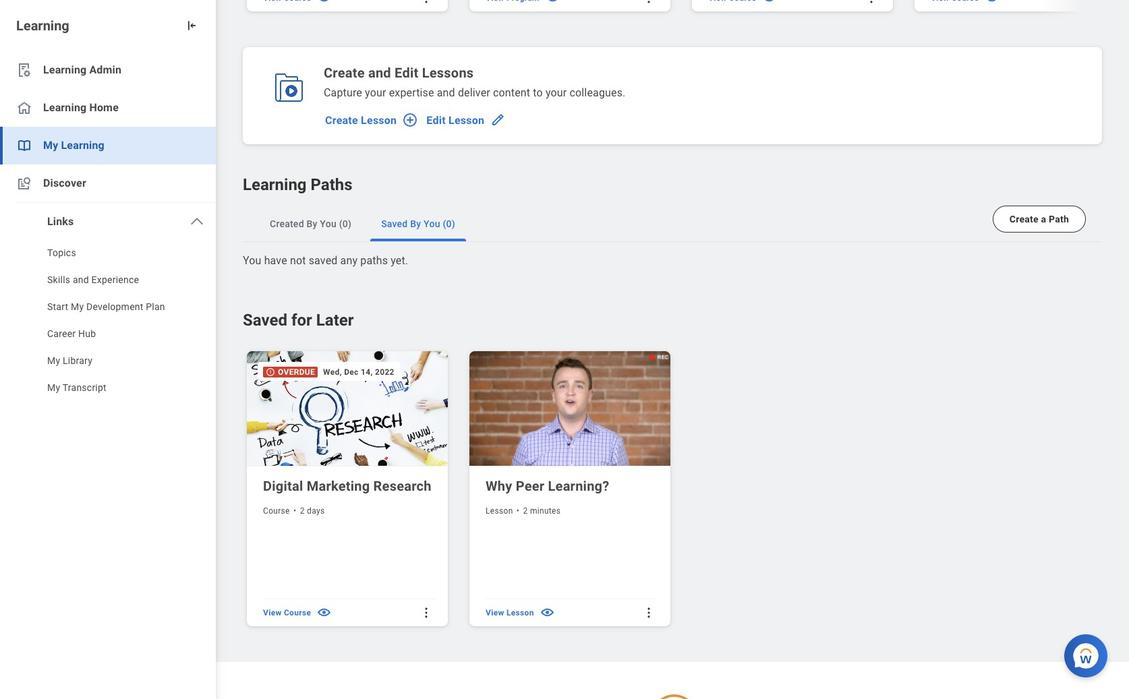 Task type: vqa. For each thing, say whether or not it's contained in the screenshot.
And related to Edit
yes



Task type: locate. For each thing, give the bounding box(es) containing it.
edit
[[395, 65, 419, 81], [427, 114, 446, 127]]

for
[[291, 311, 312, 330]]

1 horizontal spatial you
[[320, 219, 337, 229]]

saved
[[381, 219, 408, 229], [243, 311, 287, 330]]

development
[[86, 302, 143, 312]]

saved for later
[[243, 311, 354, 330]]

my for my library
[[47, 356, 60, 366]]

my left library
[[47, 356, 60, 366]]

1 vertical spatial create
[[325, 114, 358, 127]]

minutes
[[530, 507, 561, 516]]

create down capture
[[325, 114, 358, 127]]

1 horizontal spatial by
[[410, 219, 421, 229]]

why peer learning? link
[[486, 477, 657, 496]]

career hub
[[47, 329, 96, 339]]

0 horizontal spatial and
[[73, 275, 89, 285]]

transformation import image
[[185, 19, 198, 32]]

saved inside button
[[381, 219, 408, 229]]

view lesson
[[486, 609, 534, 618]]

lesson
[[361, 114, 397, 127], [449, 114, 485, 127], [486, 507, 513, 516], [507, 609, 534, 618]]

learning for learning
[[16, 18, 69, 34]]

create
[[324, 65, 365, 81], [325, 114, 358, 127], [1010, 214, 1039, 225]]

my learning link
[[0, 127, 216, 165]]

wed, dec 14, 2022
[[323, 368, 395, 377]]

experience
[[92, 275, 139, 285]]

expertise
[[389, 86, 434, 99]]

0 vertical spatial and
[[368, 65, 391, 81]]

2 vertical spatial and
[[73, 275, 89, 285]]

learning left the admin at the left top
[[43, 63, 87, 76]]

view course
[[263, 609, 311, 618]]

create inside create and edit lessons capture your expertise and deliver content to your colleagues.
[[324, 65, 365, 81]]

2 for peer
[[523, 507, 528, 516]]

links
[[47, 215, 74, 228]]

view
[[263, 609, 282, 618], [486, 609, 505, 618]]

by inside created by you (0) button
[[307, 219, 318, 229]]

my library link
[[0, 349, 216, 376]]

1 (0) from the left
[[339, 219, 352, 229]]

create left a
[[1010, 214, 1039, 225]]

0 horizontal spatial edit
[[395, 65, 419, 81]]

related actions vertical image
[[643, 0, 656, 5], [420, 607, 433, 620], [643, 607, 656, 620]]

wed,
[[323, 368, 342, 377]]

0 horizontal spatial view
[[263, 609, 282, 618]]

learning admin
[[43, 63, 122, 76]]

0 vertical spatial edit
[[395, 65, 419, 81]]

hub
[[78, 329, 96, 339]]

discover
[[43, 177, 86, 190]]

1 horizontal spatial 2
[[523, 507, 528, 516]]

digital marketing research link
[[263, 477, 435, 496]]

2 for marketing
[[300, 507, 305, 516]]

learning down the learning home
[[61, 139, 104, 152]]

create inside button
[[1010, 214, 1039, 225]]

edit up expertise
[[395, 65, 419, 81]]

edit lesson
[[427, 114, 485, 127]]

1 horizontal spatial edit
[[427, 114, 446, 127]]

lesson for view lesson
[[507, 609, 534, 618]]

visible image
[[985, 0, 1000, 6]]

related actions vertical image
[[420, 0, 433, 5], [865, 0, 879, 5]]

paths
[[361, 254, 388, 267]]

learning up report parameter image
[[16, 18, 69, 34]]

1 horizontal spatial your
[[546, 86, 567, 99]]

by inside saved by you (0) button
[[410, 219, 421, 229]]

edit right plus circle "image"
[[427, 114, 446, 127]]

start
[[47, 302, 68, 312]]

learning for learning home
[[43, 101, 87, 114]]

your
[[365, 86, 386, 99], [546, 86, 567, 99]]

learning paths tabs tab list
[[243, 207, 1103, 242]]

create a path
[[1010, 214, 1070, 225]]

your up the create lesson link
[[365, 86, 386, 99]]

0 horizontal spatial your
[[365, 86, 386, 99]]

research
[[374, 478, 432, 495]]

learning
[[16, 18, 69, 34], [43, 63, 87, 76], [43, 101, 87, 114], [61, 139, 104, 152], [243, 175, 307, 194]]

1 your from the left
[[365, 86, 386, 99]]

my right book open icon
[[43, 139, 58, 152]]

2 by from the left
[[410, 219, 421, 229]]

skills
[[47, 275, 70, 285]]

(0) for created by you (0)
[[339, 219, 352, 229]]

2 (0) from the left
[[443, 219, 455, 229]]

by
[[307, 219, 318, 229], [410, 219, 421, 229]]

2 2 from the left
[[523, 507, 528, 516]]

create up capture
[[324, 65, 365, 81]]

2
[[300, 507, 305, 516], [523, 507, 528, 516]]

my left transcript
[[47, 383, 60, 393]]

0 horizontal spatial (0)
[[339, 219, 352, 229]]

2 horizontal spatial and
[[437, 86, 455, 99]]

1 horizontal spatial saved
[[381, 219, 408, 229]]

home
[[89, 101, 119, 114]]

1 related actions vertical image from the left
[[420, 0, 433, 5]]

not
[[290, 254, 306, 267]]

transcript
[[63, 383, 107, 393]]

my library
[[47, 356, 93, 366]]

learning up my learning
[[43, 101, 87, 114]]

content
[[493, 86, 531, 99]]

0 horizontal spatial related actions vertical image
[[420, 0, 433, 5]]

0 vertical spatial create
[[324, 65, 365, 81]]

1 vertical spatial and
[[437, 86, 455, 99]]

chevron up image
[[189, 214, 205, 230]]

learning home link
[[0, 89, 216, 127]]

saved by you (0) button
[[371, 207, 466, 242]]

plan
[[146, 302, 165, 312]]

1 horizontal spatial and
[[368, 65, 391, 81]]

learning for learning paths
[[243, 175, 307, 194]]

you for saved by you (0)
[[424, 219, 440, 229]]

0 horizontal spatial by
[[307, 219, 318, 229]]

2022
[[375, 368, 395, 377]]

your right to
[[546, 86, 567, 99]]

0 horizontal spatial saved
[[243, 311, 287, 330]]

(0)
[[339, 219, 352, 229], [443, 219, 455, 229]]

any
[[341, 254, 358, 267]]

digital marketing research
[[263, 478, 432, 495]]

skills and experience link
[[0, 268, 216, 295]]

plus circle image
[[402, 112, 419, 128]]

2 left minutes at left bottom
[[523, 507, 528, 516]]

and up expertise
[[368, 65, 391, 81]]

1 by from the left
[[307, 219, 318, 229]]

0 vertical spatial course
[[263, 507, 290, 516]]

2 vertical spatial create
[[1010, 214, 1039, 225]]

course
[[263, 507, 290, 516], [284, 609, 311, 618]]

to
[[533, 86, 543, 99]]

saved by you (0)
[[381, 219, 455, 229]]

path
[[1049, 214, 1070, 225]]

2 view from the left
[[486, 609, 505, 618]]

0 horizontal spatial 2
[[300, 507, 305, 516]]

saved up yet.
[[381, 219, 408, 229]]

edit lesson link
[[421, 107, 509, 134]]

1 horizontal spatial view
[[486, 609, 505, 618]]

and down lessons
[[437, 86, 455, 99]]

visible image
[[317, 0, 332, 6], [545, 0, 561, 6], [762, 0, 778, 6], [317, 606, 332, 621], [540, 606, 555, 621]]

1 vertical spatial saved
[[243, 311, 287, 330]]

1 vertical spatial course
[[284, 609, 311, 618]]

learning admin link
[[0, 51, 216, 89]]

list
[[243, 0, 1130, 15], [0, 51, 216, 403], [0, 241, 216, 403], [243, 348, 687, 630]]

discover link
[[0, 165, 216, 202]]

1 2 from the left
[[300, 507, 305, 516]]

1 view from the left
[[263, 609, 282, 618]]

my
[[43, 139, 58, 152], [71, 302, 84, 312], [47, 356, 60, 366], [47, 383, 60, 393]]

home image
[[16, 100, 32, 116]]

learning up created
[[243, 175, 307, 194]]

1 horizontal spatial related actions vertical image
[[865, 0, 879, 5]]

0 vertical spatial saved
[[381, 219, 408, 229]]

2 days
[[300, 507, 325, 516]]

yet.
[[391, 254, 408, 267]]

1 horizontal spatial (0)
[[443, 219, 455, 229]]

view for digital marketing research
[[263, 609, 282, 618]]

create and edit lessons capture your expertise and deliver content to your colleagues.
[[324, 65, 626, 99]]

marketing
[[307, 478, 370, 495]]

list containing topics
[[0, 241, 216, 403]]

and right skills
[[73, 275, 89, 285]]

saved left for
[[243, 311, 287, 330]]

2 left days
[[300, 507, 305, 516]]

and
[[368, 65, 391, 81], [437, 86, 455, 99], [73, 275, 89, 285]]

2 horizontal spatial you
[[424, 219, 440, 229]]

view for why peer learning?
[[486, 609, 505, 618]]

book open image
[[16, 138, 32, 154]]

lessons
[[422, 65, 474, 81]]

paths
[[311, 175, 353, 194]]



Task type: describe. For each thing, give the bounding box(es) containing it.
learning home
[[43, 101, 119, 114]]

dec
[[344, 368, 359, 377]]

create for a
[[1010, 214, 1039, 225]]

edit image
[[490, 112, 506, 128]]

a
[[1042, 214, 1047, 225]]

you for created by you (0)
[[320, 219, 337, 229]]

create lesson
[[325, 114, 397, 127]]

created by you (0)
[[270, 219, 352, 229]]

create for lesson
[[325, 114, 358, 127]]

later
[[316, 311, 354, 330]]

create for and
[[324, 65, 365, 81]]

topics
[[47, 248, 76, 258]]

saved for saved for later
[[243, 311, 287, 330]]

admin
[[89, 63, 122, 76]]

my right the start at the top left of the page
[[71, 302, 84, 312]]

capture
[[324, 86, 362, 99]]

my transcript link
[[0, 376, 216, 403]]

topics link
[[0, 241, 216, 268]]

digital marketing research image
[[247, 352, 451, 467]]

2 minutes
[[523, 507, 561, 516]]

colleagues.
[[570, 86, 626, 99]]

learning?
[[548, 478, 610, 495]]

career hub link
[[0, 322, 216, 349]]

my learning
[[43, 139, 104, 152]]

career
[[47, 329, 76, 339]]

list containing learning admin
[[0, 51, 216, 403]]

2 related actions vertical image from the left
[[865, 0, 879, 5]]

why
[[486, 478, 513, 495]]

by for created
[[307, 219, 318, 229]]

created
[[270, 219, 304, 229]]

related actions vertical image for why peer learning?
[[643, 607, 656, 620]]

learning for learning admin
[[43, 63, 87, 76]]

2 your from the left
[[546, 86, 567, 99]]

overdue
[[278, 368, 315, 377]]

days
[[307, 507, 325, 516]]

1 vertical spatial edit
[[427, 114, 446, 127]]

lesson for create lesson
[[361, 114, 397, 127]]

exclamation circle image
[[266, 368, 275, 377]]

my transcript
[[47, 383, 107, 393]]

saved for saved by you (0)
[[381, 219, 408, 229]]

report parameter image
[[16, 62, 32, 78]]

start my development plan
[[47, 302, 165, 312]]

start my development plan link
[[0, 295, 216, 322]]

you have not saved any paths yet.
[[243, 254, 408, 267]]

why peer learning?
[[486, 478, 610, 495]]

0 horizontal spatial you
[[243, 254, 262, 267]]

(0) for saved by you (0)
[[443, 219, 455, 229]]

create lesson link
[[320, 107, 421, 134]]

edit inside create and edit lessons capture your expertise and deliver content to your colleagues.
[[395, 65, 419, 81]]

learning paths
[[243, 175, 353, 194]]

my for my transcript
[[47, 383, 60, 393]]

by for saved
[[410, 219, 421, 229]]

peer
[[516, 478, 545, 495]]

have
[[264, 254, 287, 267]]

lesson for edit lesson
[[449, 114, 485, 127]]

related actions vertical image for digital marketing research
[[420, 607, 433, 620]]

and for edit
[[368, 65, 391, 81]]

digital
[[263, 478, 303, 495]]

created by you (0) button
[[259, 207, 363, 242]]

skills and experience
[[47, 275, 139, 285]]

14,
[[361, 368, 373, 377]]

saved
[[309, 254, 338, 267]]

and for experience
[[73, 275, 89, 285]]

why peer learning? image
[[470, 352, 674, 467]]

deliver
[[458, 86, 491, 99]]

my for my learning
[[43, 139, 58, 152]]

library
[[63, 356, 93, 366]]

create a path button
[[993, 206, 1087, 233]]

links button
[[0, 203, 216, 241]]

list containing digital marketing research
[[243, 348, 687, 630]]



